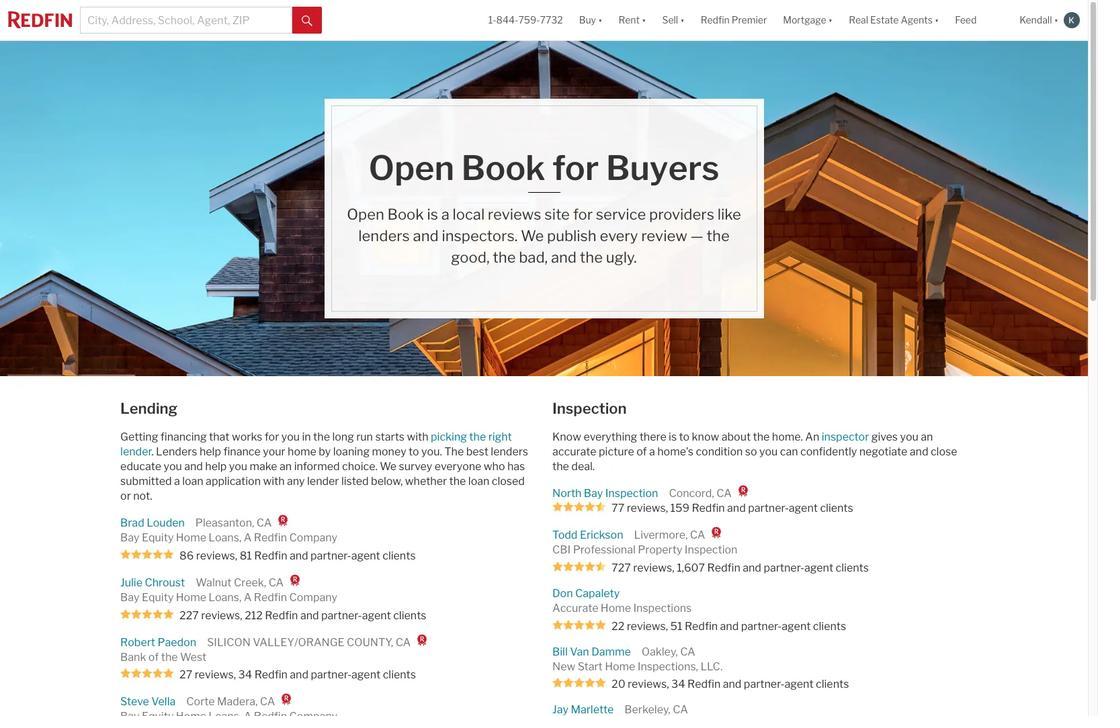 Task type: describe. For each thing, give the bounding box(es) containing it.
rating 5.0 out of 5 element for chroust
[[120, 609, 174, 622]]

agent for 22 reviews , 51 redfin and partner-agent clients
[[782, 620, 811, 633]]

the down publish on the top
[[580, 249, 603, 266]]

loans, for 86 reviews
[[209, 532, 242, 545]]

silicon
[[207, 637, 251, 649]]

todd erickson
[[553, 529, 624, 542]]

bill
[[553, 646, 568, 659]]

agents
[[901, 14, 933, 26]]

book for is
[[388, 206, 424, 223]]

educate
[[120, 461, 161, 473]]

deal.
[[572, 461, 595, 473]]

bank of the west
[[120, 651, 207, 664]]

and inside . lenders help finance your home by loaning money to you. the best lenders educate you and help you make an informed choice. we survey everyone who has submitted a loan application with any lender listed below, whether the loan closed or not.
[[184, 461, 203, 473]]

valley/orange
[[253, 637, 345, 649]]

and right 1,607
[[743, 562, 762, 575]]

rating 4.9 out of 5 element for lending
[[120, 669, 174, 681]]

clients for 227 reviews , 212 redfin and partner-agent clients
[[394, 610, 427, 622]]

buy ▾ button
[[571, 0, 611, 40]]

2 vertical spatial inspection
[[685, 544, 738, 557]]

don capalety link
[[553, 588, 620, 600]]

works
[[232, 431, 263, 444]]

reviews for 22 reviews , 51 redfin and partner-agent clients
[[627, 620, 666, 633]]

money
[[372, 446, 407, 459]]

listed
[[342, 475, 369, 488]]

ca up 77 reviews , 159 redfin and partner-agent clients
[[717, 488, 732, 500]]

you right gives
[[901, 431, 919, 444]]

in
[[302, 431, 311, 444]]

727 reviews , 1,607 redfin and partner-agent clients
[[612, 562, 869, 575]]

you down lenders at the left bottom of the page
[[164, 461, 182, 473]]

1 vertical spatial is
[[669, 431, 677, 444]]

mortgage ▾
[[784, 14, 833, 26]]

partner- for 727 reviews , 1,607 redfin and partner-agent clients
[[764, 562, 805, 575]]

open for open book for buyers
[[369, 148, 455, 188]]

publish
[[547, 227, 597, 245]]

providers
[[650, 206, 715, 223]]

everyone
[[435, 461, 482, 473]]

right
[[489, 431, 512, 444]]

redfin for 22 reviews , 51 redfin and partner-agent clients
[[685, 620, 718, 633]]

madera,
[[217, 696, 258, 709]]

everything
[[584, 431, 638, 444]]

, for 20 reviews
[[667, 679, 669, 692]]

▾ for kendall ▾
[[1055, 14, 1059, 26]]

1-844-759-7732 link
[[489, 14, 563, 26]]

reviews for 20 reviews , 34 redfin and partner-agent clients
[[628, 679, 667, 692]]

equity for louden
[[142, 532, 174, 545]]

open for open book is a local reviews site for service providers like lenders and inspectors. we publish every review — the good, the bad, and the ugly.
[[347, 206, 385, 223]]

redfin for 77 reviews , 159 redfin and partner-agent clients
[[692, 502, 725, 515]]

▾ for mortgage ▾
[[829, 14, 833, 26]]

227 reviews , 212 redfin and partner-agent clients
[[180, 610, 427, 622]]

212
[[245, 610, 263, 622]]

City, Address, School, Agent, ZIP search field
[[80, 7, 293, 34]]

who
[[484, 461, 505, 473]]

picking the right lender
[[120, 431, 512, 459]]

and up 'silicon valley/orange county, ca'
[[301, 610, 319, 622]]

livermore,
[[634, 529, 688, 542]]

best
[[466, 446, 489, 459]]

, for 227 reviews
[[240, 610, 243, 622]]

inspector link
[[822, 431, 870, 444]]

the down paedon
[[161, 651, 178, 664]]

submit search image
[[302, 15, 313, 26]]

every
[[600, 227, 638, 245]]

home inside don capalety accurate home inspections
[[601, 602, 631, 615]]

is inside open book is a local reviews site for service providers like lenders and inspectors. we publish every review — the good, the bad, and the ugly.
[[427, 206, 438, 223]]

west
[[180, 651, 207, 664]]

the inside "picking the right lender"
[[470, 431, 486, 444]]

premier
[[732, 14, 767, 26]]

picking the right lender link
[[120, 431, 512, 459]]

inspections,
[[638, 661, 699, 674]]

the inside . lenders help finance your home by loaning money to you. the best lenders educate you and help you make an informed choice. we survey everyone who has submitted a loan application with any lender listed below, whether the loan closed or not.
[[450, 475, 466, 488]]

feed button
[[948, 0, 1012, 40]]

ca right madera,
[[260, 696, 275, 709]]

finance
[[224, 446, 261, 459]]

mortgage ▾ button
[[784, 0, 833, 40]]

concord,
[[669, 488, 715, 500]]

rating 5.0 out of 5 element for louden
[[120, 549, 174, 562]]

2 loan from the left
[[469, 475, 490, 488]]

inspector
[[822, 431, 870, 444]]

real estate agents ▾ link
[[849, 0, 940, 40]]

home
[[288, 446, 317, 459]]

oakley,
[[642, 646, 678, 659]]

and inside gives you an accurate picture of a home's condition so you can confidently negotiate and close the deal.
[[910, 446, 929, 459]]

negotiate
[[860, 446, 908, 459]]

or
[[120, 490, 131, 503]]

rating 4.9 out of 5 element for inspection
[[553, 620, 607, 633]]

mortgage
[[784, 14, 827, 26]]

reviews for 27 reviews , 34 redfin and partner-agent clients
[[195, 669, 234, 682]]

▾ for buy ▾
[[598, 14, 603, 26]]

an inside . lenders help finance your home by loaning money to you. the best lenders educate you and help you make an informed choice. we survey everyone who has submitted a loan application with any lender listed below, whether the loan closed or not.
[[280, 461, 292, 473]]

confidently
[[801, 446, 858, 459]]

equity for chroust
[[142, 592, 174, 604]]

buyers
[[606, 148, 720, 188]]

rating 4.9 out of 5 element down start
[[553, 678, 607, 691]]

reviews for 77 reviews , 159 redfin and partner-agent clients
[[627, 502, 666, 515]]

loans, for 227 reviews
[[209, 592, 242, 604]]

your
[[263, 446, 286, 459]]

kendall ▾
[[1020, 14, 1059, 26]]

condition
[[696, 446, 743, 459]]

steve vella link
[[120, 696, 176, 709]]

clients for 86 reviews , 81 redfin and partner-agent clients
[[383, 550, 416, 563]]

agent for 727 reviews , 1,607 redfin and partner-agent clients
[[805, 562, 834, 575]]

walnut creek, ca
[[196, 577, 284, 590]]

, for 727 reviews
[[673, 562, 675, 575]]

brad
[[120, 517, 144, 530]]

review
[[642, 227, 688, 245]]

inspections
[[634, 602, 692, 615]]

ugly.
[[606, 249, 637, 266]]

and down valley/orange
[[290, 669, 309, 682]]

the right in
[[313, 431, 330, 444]]

you down the "finance"
[[229, 461, 248, 473]]

759-
[[519, 14, 540, 26]]

0 vertical spatial inspection
[[553, 400, 627, 418]]

there
[[640, 431, 667, 444]]

start
[[578, 661, 603, 674]]

getting financing that works for you in the long run starts with
[[120, 431, 429, 444]]

77 reviews , 159 redfin and partner-agent clients
[[612, 502, 854, 515]]

redfin up 212
[[254, 592, 287, 604]]

rating 4.7 out of 5 element
[[553, 502, 607, 514]]

1 vertical spatial of
[[149, 651, 159, 664]]

we inside . lenders help finance your home by loaning money to you. the best lenders educate you and help you make an informed choice. we survey everyone who has submitted a loan application with any lender listed below, whether the loan closed or not.
[[380, 461, 397, 473]]

mortgage ▾ button
[[776, 0, 841, 40]]

open book is a local reviews site for service providers like lenders and inspectors. we publish every review — the good, the bad, and the ugly.
[[347, 206, 742, 266]]

service
[[596, 206, 646, 223]]

ca right creek,
[[269, 577, 284, 590]]

and right 81
[[290, 550, 308, 563]]

20
[[612, 679, 626, 692]]

todd
[[553, 529, 578, 542]]

chroust
[[145, 577, 185, 590]]

reviews for 727 reviews , 1,607 redfin and partner-agent clients
[[634, 562, 673, 575]]

, for 77 reviews
[[666, 502, 668, 515]]

gives you an accurate picture of a home's condition so you can confidently negotiate and close the deal.
[[553, 431, 958, 473]]

by
[[319, 446, 331, 459]]

lenders inside . lenders help finance your home by loaning money to you. the best lenders educate you and help you make an informed choice. we survey everyone who has submitted a loan application with any lender listed below, whether the loan closed or not.
[[491, 446, 529, 459]]

financing
[[161, 431, 207, 444]]

redfin for 227 reviews , 212 redfin and partner-agent clients
[[265, 610, 298, 622]]

creek,
[[234, 577, 266, 590]]

real estate agents ▾
[[849, 14, 940, 26]]

book for for
[[462, 148, 546, 188]]

julie chroust link
[[120, 577, 185, 590]]

, for 22 reviews
[[666, 620, 668, 633]]

for inside open book is a local reviews site for service providers like lenders and inspectors. we publish every review — the good, the bad, and the ugly.
[[573, 206, 593, 223]]

81
[[240, 550, 252, 563]]



Task type: vqa. For each thing, say whether or not it's contained in the screenshot.


Task type: locate. For each thing, give the bounding box(es) containing it.
inspectors.
[[442, 227, 518, 245]]

redfin left premier
[[701, 14, 730, 26]]

whether
[[405, 475, 447, 488]]

an up close
[[921, 431, 934, 444]]

is
[[427, 206, 438, 223], [669, 431, 677, 444]]

clients for 27 reviews , 34 redfin and partner-agent clients
[[383, 669, 416, 682]]

clients for 20 reviews , 34 redfin and partner-agent clients
[[816, 679, 850, 692]]

for up site
[[553, 148, 599, 188]]

rating 5.0 out of 5 element
[[120, 549, 174, 562], [120, 609, 174, 622]]

5 ▾ from the left
[[935, 14, 940, 26]]

0 horizontal spatial with
[[263, 475, 285, 488]]

0 vertical spatial lender
[[120, 446, 151, 459]]

6 ▾ from the left
[[1055, 14, 1059, 26]]

1 horizontal spatial of
[[637, 446, 647, 459]]

▾ left user photo
[[1055, 14, 1059, 26]]

0 vertical spatial of
[[637, 446, 647, 459]]

user photo image
[[1064, 12, 1081, 28]]

an inside gives you an accurate picture of a home's condition so you can confidently negotiate and close the deal.
[[921, 431, 934, 444]]

and down lenders at the left bottom of the page
[[184, 461, 203, 473]]

help down the that
[[200, 446, 221, 459]]

lender inside "picking the right lender"
[[120, 446, 151, 459]]

a for 81
[[244, 532, 252, 545]]

to up home's
[[680, 431, 690, 444]]

1 vertical spatial inspection
[[606, 488, 659, 500]]

for
[[553, 148, 599, 188], [573, 206, 593, 223], [265, 431, 279, 444]]

0 horizontal spatial lender
[[120, 446, 151, 459]]

2 vertical spatial bay
[[120, 592, 140, 604]]

▾ for sell ▾
[[681, 14, 685, 26]]

agent
[[789, 502, 818, 515], [351, 550, 380, 563], [805, 562, 834, 575], [362, 610, 391, 622], [782, 620, 811, 633], [352, 669, 381, 682], [785, 679, 814, 692]]

0 vertical spatial a
[[244, 532, 252, 545]]

a for 212
[[244, 592, 252, 604]]

bay down julie
[[120, 592, 140, 604]]

we inside open book is a local reviews site for service providers like lenders and inspectors. we publish every review — the good, the bad, and the ugly.
[[521, 227, 544, 245]]

north bay inspection link
[[553, 488, 659, 500]]

2 ▾ from the left
[[642, 14, 646, 26]]

agent for 227 reviews , 212 redfin and partner-agent clients
[[362, 610, 391, 622]]

3 ▾ from the left
[[681, 14, 685, 26]]

, left 81
[[235, 550, 238, 563]]

company up 86 reviews , 81 redfin and partner-agent clients
[[289, 532, 338, 545]]

, for 86 reviews
[[235, 550, 238, 563]]

ca up inspections,
[[681, 646, 696, 659]]

1 vertical spatial a
[[650, 446, 656, 459]]

clients
[[821, 502, 854, 515], [383, 550, 416, 563], [836, 562, 869, 575], [394, 610, 427, 622], [814, 620, 847, 633], [383, 669, 416, 682], [816, 679, 850, 692]]

1 horizontal spatial an
[[921, 431, 934, 444]]

agent for 20 reviews , 34 redfin and partner-agent clients
[[785, 679, 814, 692]]

rent ▾ button
[[619, 0, 646, 40]]

partner- for 77 reviews , 159 redfin and partner-agent clients
[[749, 502, 789, 515]]

727
[[612, 562, 631, 575]]

estate
[[871, 14, 899, 26]]

equity down brad louden
[[142, 532, 174, 545]]

close
[[931, 446, 958, 459]]

oakley, ca
[[642, 646, 696, 659]]

1 vertical spatial rating 5.0 out of 5 element
[[120, 609, 174, 622]]

1 horizontal spatial with
[[407, 431, 429, 444]]

0 horizontal spatial is
[[427, 206, 438, 223]]

1 vertical spatial bay
[[120, 532, 140, 545]]

informed
[[294, 461, 340, 473]]

bay equity home loans, a redfin company down walnut creek, ca
[[120, 592, 338, 604]]

0 vertical spatial equity
[[142, 532, 174, 545]]

redfin right the 51
[[685, 620, 718, 633]]

redfin down valley/orange
[[255, 669, 288, 682]]

robert
[[120, 637, 155, 649]]

redfin for 86 reviews , 81 redfin and partner-agent clients
[[254, 550, 287, 563]]

lending
[[120, 400, 178, 418]]

brad louden
[[120, 517, 185, 530]]

51
[[671, 620, 683, 633]]

partner- for 227 reviews , 212 redfin and partner-agent clients
[[321, 610, 362, 622]]

1 vertical spatial to
[[409, 446, 419, 459]]

1 vertical spatial loans,
[[209, 592, 242, 604]]

good,
[[451, 249, 490, 266]]

bay equity home loans, a redfin company for 227 reviews
[[120, 592, 338, 604]]

an
[[806, 431, 820, 444]]

corte madera, ca
[[186, 696, 275, 709]]

the right —
[[707, 227, 730, 245]]

like
[[718, 206, 742, 223]]

1 vertical spatial an
[[280, 461, 292, 473]]

1,607
[[677, 562, 705, 575]]

agent for 27 reviews , 34 redfin and partner-agent clients
[[352, 669, 381, 682]]

redfin inside button
[[701, 14, 730, 26]]

vella
[[151, 696, 176, 709]]

▾ right agents
[[935, 14, 940, 26]]

2 rating 5.0 out of 5 element from the top
[[120, 609, 174, 622]]

feed
[[956, 14, 977, 26]]

has
[[508, 461, 525, 473]]

with up you.
[[407, 431, 429, 444]]

rating 4.9 out of 5 element down bank
[[120, 669, 174, 681]]

1 vertical spatial lenders
[[491, 446, 529, 459]]

the down accurate
[[553, 461, 570, 473]]

open inside open book is a local reviews site for service providers like lenders and inspectors. we publish every review — the good, the bad, and the ugly.
[[347, 206, 385, 223]]

reviews down inspections
[[627, 620, 666, 633]]

home up '227'
[[176, 592, 206, 604]]

steve
[[120, 696, 149, 709]]

and left inspectors.
[[413, 227, 439, 245]]

a inside gives you an accurate picture of a home's condition so you can confidently negotiate and close the deal.
[[650, 446, 656, 459]]

home
[[176, 532, 206, 545], [176, 592, 206, 604], [601, 602, 631, 615], [605, 661, 636, 674]]

34 for 20 reviews
[[672, 679, 686, 692]]

of inside gives you an accurate picture of a home's condition so you can confidently negotiate and close the deal.
[[637, 446, 647, 459]]

company for pleasanton, ca
[[289, 532, 338, 545]]

1 horizontal spatial we
[[521, 227, 544, 245]]

with down the make
[[263, 475, 285, 488]]

and down publish on the top
[[551, 249, 577, 266]]

reviews down new start home inspections, llc. on the right of the page
[[628, 679, 667, 692]]

the up best
[[470, 431, 486, 444]]

rating 4.6 out of 5 element
[[553, 561, 607, 574]]

choice.
[[342, 461, 378, 473]]

loans, down walnut
[[209, 592, 242, 604]]

to inside . lenders help finance your home by loaning money to you. the best lenders educate you and help you make an informed choice. we survey everyone who has submitted a loan application with any lender listed below, whether the loan closed or not.
[[409, 446, 419, 459]]

equity down julie chroust link
[[142, 592, 174, 604]]

a inside . lenders help finance your home by loaning money to you. the best lenders educate you and help you make an informed choice. we survey everyone who has submitted a loan application with any lender listed below, whether the loan closed or not.
[[174, 475, 180, 488]]

clients for 22 reviews , 51 redfin and partner-agent clients
[[814, 620, 847, 633]]

silicon valley/orange county, ca
[[207, 637, 411, 649]]

1 horizontal spatial to
[[680, 431, 690, 444]]

redfin for 727 reviews , 1,607 redfin and partner-agent clients
[[708, 562, 741, 575]]

redfin premier
[[701, 14, 767, 26]]

0 horizontal spatial a
[[174, 475, 180, 488]]

redfin up 86 reviews , 81 redfin and partner-agent clients
[[254, 532, 287, 545]]

1 equity from the top
[[142, 532, 174, 545]]

the up so at the right of page
[[754, 431, 770, 444]]

and left close
[[910, 446, 929, 459]]

lenders inside open book is a local reviews site for service providers like lenders and inspectors. we publish every review — the good, the bad, and the ugly.
[[359, 227, 410, 245]]

20 reviews , 34 redfin and partner-agent clients
[[612, 679, 850, 692]]

, left 1,607
[[673, 562, 675, 575]]

reviews up inspectors.
[[488, 206, 542, 223]]

buy
[[579, 14, 596, 26]]

bay up rating 4.7 out of 5 element
[[584, 488, 603, 500]]

1 horizontal spatial a
[[442, 206, 450, 223]]

partner- for 27 reviews , 34 redfin and partner-agent clients
[[311, 669, 352, 682]]

2 bay equity home loans, a redfin company from the top
[[120, 592, 338, 604]]

ca up 1,607
[[690, 529, 706, 542]]

make
[[250, 461, 277, 473]]

0 horizontal spatial loan
[[182, 475, 204, 488]]

clients for 77 reviews , 159 redfin and partner-agent clients
[[821, 502, 854, 515]]

rating 5.0 out of 5 element up julie chroust
[[120, 549, 174, 562]]

with
[[407, 431, 429, 444], [263, 475, 285, 488]]

0 horizontal spatial we
[[380, 461, 397, 473]]

robert paedon
[[120, 637, 196, 649]]

for up publish on the top
[[573, 206, 593, 223]]

86 reviews , 81 redfin and partner-agent clients
[[180, 550, 416, 563]]

ca right pleasanton,
[[257, 517, 272, 530]]

34 for 27 reviews
[[238, 669, 252, 682]]

for up the your
[[265, 431, 279, 444]]

help up application
[[205, 461, 227, 473]]

1 vertical spatial for
[[573, 206, 593, 223]]

a down creek,
[[244, 592, 252, 604]]

1 vertical spatial we
[[380, 461, 397, 473]]

paedon
[[158, 637, 196, 649]]

▾ right buy
[[598, 14, 603, 26]]

to up survey
[[409, 446, 419, 459]]

bay equity home loans, a redfin company
[[120, 532, 338, 545], [120, 592, 338, 604]]

inspection up 1,607
[[685, 544, 738, 557]]

. lenders help finance your home by loaning money to you. the best lenders educate you and help you make an informed choice. we survey everyone who has submitted a loan application with any lender listed below, whether the loan closed or not.
[[120, 446, 529, 503]]

picture
[[599, 446, 635, 459]]

1 vertical spatial open
[[347, 206, 385, 223]]

, left 212
[[240, 610, 243, 622]]

we up bad,
[[521, 227, 544, 245]]

bay for 86 reviews , 81 redfin and partner-agent clients
[[120, 532, 140, 545]]

the left bad,
[[493, 249, 516, 266]]

kendall
[[1020, 14, 1053, 26]]

rating 4.9 out of 5 element down the accurate
[[553, 620, 607, 633]]

1 vertical spatial with
[[263, 475, 285, 488]]

rating 4.9 out of 5 element
[[553, 620, 607, 633], [120, 669, 174, 681], [553, 678, 607, 691]]

0 horizontal spatial book
[[388, 206, 424, 223]]

survey
[[399, 461, 433, 473]]

0 vertical spatial is
[[427, 206, 438, 223]]

0 vertical spatial lenders
[[359, 227, 410, 245]]

1 vertical spatial a
[[244, 592, 252, 604]]

clients for 727 reviews , 1,607 redfin and partner-agent clients
[[836, 562, 869, 575]]

redfin down concord, ca
[[692, 502, 725, 515]]

bay for 227 reviews , 212 redfin and partner-agent clients
[[120, 592, 140, 604]]

bay down brad
[[120, 532, 140, 545]]

1 loan from the left
[[182, 475, 204, 488]]

lender
[[120, 446, 151, 459], [307, 475, 339, 488]]

1 horizontal spatial book
[[462, 148, 546, 188]]

▾ for rent ▾
[[642, 14, 646, 26]]

1 vertical spatial help
[[205, 461, 227, 473]]

1 loans, from the top
[[209, 532, 242, 545]]

pleasanton, ca
[[196, 517, 272, 530]]

reviews for 227 reviews , 212 redfin and partner-agent clients
[[201, 610, 240, 622]]

0 vertical spatial open
[[369, 148, 455, 188]]

and down concord, ca
[[728, 502, 746, 515]]

a down there
[[650, 446, 656, 459]]

a up 81
[[244, 532, 252, 545]]

book up local
[[462, 148, 546, 188]]

capalety
[[576, 588, 620, 600]]

0 vertical spatial rating 5.0 out of 5 element
[[120, 549, 174, 562]]

0 horizontal spatial of
[[149, 651, 159, 664]]

with inside . lenders help finance your home by loaning money to you. the best lenders educate you and help you make an informed choice. we survey everyone who has submitted a loan application with any lender listed below, whether the loan closed or not.
[[263, 475, 285, 488]]

home for julie chroust
[[176, 592, 206, 604]]

,
[[666, 502, 668, 515], [235, 550, 238, 563], [673, 562, 675, 575], [240, 610, 243, 622], [666, 620, 668, 633], [234, 669, 236, 682], [667, 679, 669, 692]]

0 horizontal spatial to
[[409, 446, 419, 459]]

reviews down the west
[[195, 669, 234, 682]]

7732
[[540, 14, 563, 26]]

reviews for 86 reviews , 81 redfin and partner-agent clients
[[196, 550, 235, 563]]

home down damme
[[605, 661, 636, 674]]

0 vertical spatial company
[[289, 532, 338, 545]]

redfin premier button
[[693, 0, 776, 40]]

1 vertical spatial lender
[[307, 475, 339, 488]]

2 vertical spatial for
[[265, 431, 279, 444]]

of
[[637, 446, 647, 459], [149, 651, 159, 664]]

bay equity home loans, a redfin company for 86 reviews
[[120, 532, 338, 545]]

ca right county,
[[396, 637, 411, 649]]

reviews up walnut
[[196, 550, 235, 563]]

real
[[849, 14, 869, 26]]

damme
[[592, 646, 631, 659]]

0 vertical spatial for
[[553, 148, 599, 188]]

1 company from the top
[[289, 532, 338, 545]]

rating 5.0 out of 5 element up robert
[[120, 609, 174, 622]]

van
[[570, 646, 590, 659]]

so
[[746, 446, 758, 459]]

1 vertical spatial bay equity home loans, a redfin company
[[120, 592, 338, 604]]

reviews up the silicon
[[201, 610, 240, 622]]

2 a from the top
[[244, 592, 252, 604]]

0 vertical spatial we
[[521, 227, 544, 245]]

1 bay equity home loans, a redfin company from the top
[[120, 532, 338, 545]]

brad louden link
[[120, 517, 185, 530]]

1 vertical spatial equity
[[142, 592, 174, 604]]

0 horizontal spatial an
[[280, 461, 292, 473]]

2 vertical spatial a
[[174, 475, 180, 488]]

inspection up 77
[[606, 488, 659, 500]]

and down 22 reviews , 51 redfin and partner-agent clients
[[723, 679, 742, 692]]

redfin for 20 reviews , 34 redfin and partner-agent clients
[[688, 679, 721, 692]]

1-
[[489, 14, 497, 26]]

bill van damme link
[[553, 646, 631, 659]]

a down lenders at the left bottom of the page
[[174, 475, 180, 488]]

0 vertical spatial bay equity home loans, a redfin company
[[120, 532, 338, 545]]

help
[[200, 446, 221, 459], [205, 461, 227, 473]]

a inside open book is a local reviews site for service providers like lenders and inspectors. we publish every review — the good, the bad, and the ugly.
[[442, 206, 450, 223]]

0 vertical spatial loans,
[[209, 532, 242, 545]]

the inside gives you an accurate picture of a home's condition so you can confidently negotiate and close the deal.
[[553, 461, 570, 473]]

1 vertical spatial company
[[289, 592, 338, 604]]

22 reviews , 51 redfin and partner-agent clients
[[612, 620, 847, 633]]

can
[[781, 446, 799, 459]]

rent
[[619, 14, 640, 26]]

book inside open book is a local reviews site for service providers like lenders and inspectors. we publish every review — the good, the bad, and the ugly.
[[388, 206, 424, 223]]

erickson
[[580, 529, 624, 542]]

redfin for 27 reviews , 34 redfin and partner-agent clients
[[255, 669, 288, 682]]

bill van damme
[[553, 646, 631, 659]]

the
[[445, 446, 464, 459]]

of down the robert paedon link
[[149, 651, 159, 664]]

1 horizontal spatial loan
[[469, 475, 490, 488]]

0 vertical spatial a
[[442, 206, 450, 223]]

lender down getting
[[120, 446, 151, 459]]

company
[[289, 532, 338, 545], [289, 592, 338, 604]]

1 horizontal spatial lenders
[[491, 446, 529, 459]]

accurate
[[553, 446, 597, 459]]

home for brad louden
[[176, 532, 206, 545]]

1 horizontal spatial 34
[[672, 679, 686, 692]]

home up the 22
[[601, 602, 631, 615]]

lenders
[[156, 446, 197, 459]]

you left in
[[282, 431, 300, 444]]

bay equity home loans, a redfin company down pleasanton,
[[120, 532, 338, 545]]

, down inspections,
[[667, 679, 669, 692]]

redfin right 1,607
[[708, 562, 741, 575]]

corte
[[186, 696, 215, 709]]

inspection up everything
[[553, 400, 627, 418]]

27 reviews , 34 redfin and partner-agent clients
[[180, 669, 416, 682]]

.
[[151, 446, 154, 459]]

below,
[[371, 475, 403, 488]]

1 ▾ from the left
[[598, 14, 603, 26]]

, for 27 reviews
[[234, 669, 236, 682]]

is left local
[[427, 206, 438, 223]]

34 down inspections,
[[672, 679, 686, 692]]

know
[[553, 431, 582, 444]]

agent for 86 reviews , 81 redfin and partner-agent clients
[[351, 550, 380, 563]]

redfin down llc.
[[688, 679, 721, 692]]

1 vertical spatial book
[[388, 206, 424, 223]]

0 horizontal spatial lenders
[[359, 227, 410, 245]]

0 vertical spatial an
[[921, 431, 934, 444]]

1 horizontal spatial lender
[[307, 475, 339, 488]]

and up llc.
[[721, 620, 739, 633]]

0 vertical spatial help
[[200, 446, 221, 459]]

1 horizontal spatial is
[[669, 431, 677, 444]]

getting
[[120, 431, 158, 444]]

that
[[209, 431, 230, 444]]

lender inside . lenders help finance your home by loaning money to you. the best lenders educate you and help you make an informed choice. we survey everyone who has submitted a loan application with any lender listed below, whether the loan closed or not.
[[307, 475, 339, 488]]

you right so at the right of page
[[760, 446, 778, 459]]

, left 159
[[666, 502, 668, 515]]

agent for 77 reviews , 159 redfin and partner-agent clients
[[789, 502, 818, 515]]

0 vertical spatial book
[[462, 148, 546, 188]]

0 vertical spatial with
[[407, 431, 429, 444]]

pleasanton,
[[196, 517, 254, 530]]

1 a from the top
[[244, 532, 252, 545]]

don
[[553, 588, 573, 600]]

, left the 51
[[666, 620, 668, 633]]

don capalety accurate home inspections
[[553, 588, 692, 615]]

partner- for 20 reviews , 34 redfin and partner-agent clients
[[744, 679, 785, 692]]

2 company from the top
[[289, 592, 338, 604]]

1-844-759-7732
[[489, 14, 563, 26]]

0 horizontal spatial 34
[[238, 669, 252, 682]]

—
[[691, 227, 704, 245]]

the down everyone
[[450, 475, 466, 488]]

4 ▾ from the left
[[829, 14, 833, 26]]

gives
[[872, 431, 898, 444]]

a left local
[[442, 206, 450, 223]]

2 equity from the top
[[142, 592, 174, 604]]

34 up madera,
[[238, 669, 252, 682]]

2 horizontal spatial a
[[650, 446, 656, 459]]

redfin right 81
[[254, 550, 287, 563]]

▾ right rent
[[642, 14, 646, 26]]

partner- for 86 reviews , 81 redfin and partner-agent clients
[[311, 550, 351, 563]]

reviews inside open book is a local reviews site for service providers like lenders and inspectors. we publish every review — the good, the bad, and the ugly.
[[488, 206, 542, 223]]

know everything there is to know about the home. an inspector
[[553, 431, 870, 444]]

partner- for 22 reviews , 51 redfin and partner-agent clients
[[742, 620, 782, 633]]

0 vertical spatial bay
[[584, 488, 603, 500]]

home for bill van damme
[[605, 661, 636, 674]]

0 vertical spatial to
[[680, 431, 690, 444]]

▾ right mortgage
[[829, 14, 833, 26]]

any
[[287, 475, 305, 488]]

2 loans, from the top
[[209, 592, 242, 604]]

home's
[[658, 446, 694, 459]]

book left local
[[388, 206, 424, 223]]

loan down lenders at the left bottom of the page
[[182, 475, 204, 488]]

1 rating 5.0 out of 5 element from the top
[[120, 549, 174, 562]]

concord, ca
[[669, 488, 732, 500]]

company for walnut creek, ca
[[289, 592, 338, 604]]

loans, down pleasanton,
[[209, 532, 242, 545]]

equity
[[142, 532, 174, 545], [142, 592, 174, 604]]



